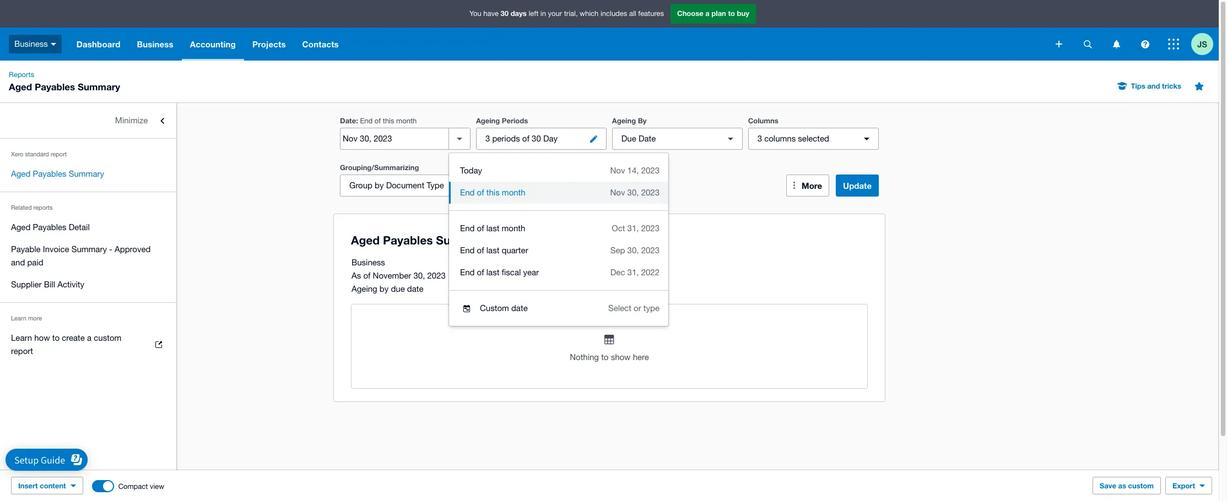 Task type: vqa. For each thing, say whether or not it's contained in the screenshot.
Show descriptions
no



Task type: describe. For each thing, give the bounding box(es) containing it.
save as custom
[[1100, 482, 1154, 491]]

due
[[622, 134, 636, 143]]

custom inside learn how to create a custom report
[[94, 333, 121, 343]]

insert content button
[[11, 477, 83, 495]]

of down end of last quarter
[[477, 268, 484, 277]]

custom
[[480, 304, 509, 313]]

more
[[802, 181, 822, 191]]

group by document type
[[349, 181, 444, 190]]

save
[[1100, 482, 1117, 491]]

of inside 3 periods of 30 day button
[[522, 134, 530, 143]]

business inside dropdown button
[[137, 39, 173, 49]]

save as custom button
[[1093, 477, 1161, 495]]

business button
[[129, 28, 182, 61]]

js button
[[1192, 28, 1219, 61]]

of inside the date : end of this month
[[375, 117, 381, 125]]

compact
[[118, 483, 148, 491]]

compact view
[[118, 483, 164, 491]]

grouping/summarizing
[[340, 163, 419, 172]]

payable invoice summary - approved and paid link
[[0, 239, 176, 274]]

export button
[[1166, 477, 1213, 495]]

periods
[[492, 134, 520, 143]]

group containing today
[[449, 153, 669, 326]]

end for end of last fiscal year
[[460, 268, 475, 277]]

0 vertical spatial report
[[51, 151, 67, 158]]

group by document type button
[[340, 175, 471, 197]]

create
[[62, 333, 85, 343]]

learn how to create a custom report
[[11, 333, 121, 356]]

and inside button
[[1148, 82, 1160, 90]]

month inside the date : end of this month
[[396, 117, 417, 125]]

update
[[843, 181, 872, 191]]

2023 for sep 30, 2023
[[641, 246, 660, 255]]

left
[[529, 10, 539, 18]]

ageing for ageing by
[[612, 116, 636, 125]]

tricks
[[1162, 82, 1182, 90]]

list of convenience dates image
[[449, 128, 471, 150]]

of down end of last month
[[477, 246, 484, 255]]

show
[[611, 353, 631, 362]]

end inside the date : end of this month
[[360, 117, 373, 125]]

select or type
[[608, 304, 660, 313]]

xero standard report
[[11, 151, 67, 158]]

sep
[[611, 246, 625, 255]]

0 horizontal spatial date
[[340, 116, 356, 125]]

date inside popup button
[[639, 134, 656, 143]]

end for end of last month
[[460, 224, 475, 233]]

insert
[[18, 482, 38, 491]]

document
[[386, 181, 424, 190]]

group
[[349, 181, 373, 190]]

to inside learn how to create a custom report
[[52, 333, 60, 343]]

quarter
[[502, 246, 528, 255]]

aged for aged payables summary
[[11, 169, 30, 179]]

learn for learn how to create a custom report
[[11, 333, 32, 343]]

filter button
[[476, 175, 607, 197]]

buy
[[737, 9, 750, 18]]

last for quarter
[[487, 246, 500, 255]]

:
[[356, 116, 358, 125]]

choose a plan to buy
[[677, 9, 750, 18]]

last for month
[[487, 224, 500, 233]]

3 periods of 30 day
[[486, 134, 558, 143]]

minimize button
[[0, 110, 176, 132]]

3 for 3 columns selected
[[758, 134, 762, 143]]

payables for detail
[[33, 223, 66, 232]]

payable invoice summary - approved and paid
[[11, 245, 151, 267]]

tips and tricks button
[[1111, 77, 1188, 95]]

aged inside reports aged payables summary
[[9, 81, 32, 93]]

aged payables detail link
[[0, 217, 176, 239]]

days
[[511, 9, 527, 18]]

business button
[[0, 28, 68, 61]]

payables for summary
[[33, 169, 66, 179]]

2023 for oct 31, 2023
[[641, 224, 660, 233]]

trial,
[[564, 10, 578, 18]]

2023 for nov 14, 2023
[[641, 166, 660, 175]]

type
[[427, 181, 444, 190]]

learn for learn more
[[11, 315, 26, 322]]

nov 30, 2023
[[610, 188, 660, 197]]

your
[[548, 10, 562, 18]]

reports aged payables summary
[[9, 71, 120, 93]]

end for end of this month
[[460, 188, 475, 197]]

dashboard
[[77, 39, 120, 49]]

accounting button
[[182, 28, 244, 61]]

banner containing js
[[0, 0, 1219, 61]]

reports
[[33, 204, 53, 211]]

activity
[[57, 280, 84, 289]]

contacts
[[302, 39, 339, 49]]

you have 30 days left in your trial, which includes all features
[[470, 9, 664, 18]]

end of last fiscal year
[[460, 268, 539, 277]]

paid
[[27, 258, 43, 267]]

approved
[[115, 245, 151, 254]]

contacts button
[[294, 28, 347, 61]]

aged payables summary
[[11, 169, 104, 179]]

supplier
[[11, 280, 42, 289]]

by inside group by document type popup button
[[375, 181, 384, 190]]

3 columns selected
[[758, 134, 829, 143]]

invoice
[[43, 245, 69, 254]]

30, for nov
[[628, 188, 639, 197]]

periods
[[502, 116, 528, 125]]

choose
[[677, 9, 704, 18]]

dec
[[611, 268, 625, 277]]

end for end of last quarter
[[460, 246, 475, 255]]

due
[[391, 284, 405, 294]]

dec 31, 2022
[[611, 268, 660, 277]]

30 inside button
[[532, 134, 541, 143]]

related reports
[[11, 204, 53, 211]]

of down 'today'
[[477, 188, 484, 197]]

this inside the date : end of this month
[[383, 117, 394, 125]]

nov 14, 2023
[[610, 166, 660, 175]]

end of this month
[[460, 188, 526, 197]]

2023 for nov 30, 2023
[[641, 188, 660, 197]]

columns
[[748, 116, 779, 125]]

payables inside reports aged payables summary
[[35, 81, 75, 93]]

end of last quarter
[[460, 246, 528, 255]]

tips
[[1131, 82, 1146, 90]]

supplier bill activity link
[[0, 274, 176, 296]]



Task type: locate. For each thing, give the bounding box(es) containing it.
today
[[460, 166, 482, 175]]

aged down related
[[11, 223, 30, 232]]

supplier bill activity
[[11, 280, 84, 289]]

date right the due
[[407, 284, 424, 294]]

0 vertical spatial custom
[[94, 333, 121, 343]]

learn inside learn how to create a custom report
[[11, 333, 32, 343]]

accounting
[[190, 39, 236, 49]]

1 horizontal spatial date
[[511, 304, 528, 313]]

have
[[484, 10, 499, 18]]

-
[[109, 245, 112, 254]]

1 vertical spatial report
[[11, 347, 33, 356]]

report down "learn more"
[[11, 347, 33, 356]]

2 horizontal spatial business
[[352, 258, 385, 267]]

1 horizontal spatial report
[[51, 151, 67, 158]]

2 3 from the left
[[758, 134, 762, 143]]

end down 'today'
[[460, 188, 475, 197]]

2 last from the top
[[487, 246, 500, 255]]

2023 up sep 30, 2023
[[641, 224, 660, 233]]

payables down reports link
[[35, 81, 75, 93]]

3
[[486, 134, 490, 143], [758, 134, 762, 143]]

last for fiscal
[[487, 268, 500, 277]]

aged down reports link
[[9, 81, 32, 93]]

export
[[1173, 482, 1195, 491]]

year
[[523, 268, 539, 277]]

ageing down as
[[352, 284, 377, 294]]

0 vertical spatial date
[[407, 284, 424, 294]]

1 horizontal spatial this
[[487, 188, 500, 197]]

Select end date field
[[341, 128, 449, 149]]

2 nov from the top
[[610, 188, 625, 197]]

1 31, from the top
[[628, 224, 639, 233]]

sep 30, 2023
[[611, 246, 660, 255]]

1 vertical spatial nov
[[610, 188, 625, 197]]

banner
[[0, 0, 1219, 61]]

more
[[28, 315, 42, 322]]

ageing up periods
[[476, 116, 500, 125]]

js
[[1198, 39, 1208, 49]]

business
[[14, 39, 48, 48], [137, 39, 173, 49], [352, 258, 385, 267]]

2 vertical spatial 30,
[[414, 271, 425, 281]]

31, for oct
[[628, 224, 639, 233]]

and down payable
[[11, 258, 25, 267]]

date inside "list box"
[[511, 304, 528, 313]]

date inside business as of november 30, 2023 ageing by due date
[[407, 284, 424, 294]]

ageing
[[476, 116, 500, 125], [612, 116, 636, 125], [352, 284, 377, 294]]

3 down the columns
[[758, 134, 762, 143]]

2 horizontal spatial ageing
[[612, 116, 636, 125]]

which
[[580, 10, 599, 18]]

1 vertical spatial aged
[[11, 169, 30, 179]]

0 vertical spatial date
[[340, 116, 356, 125]]

ageing by
[[612, 116, 647, 125]]

plan
[[712, 9, 726, 18]]

aged
[[9, 81, 32, 93], [11, 169, 30, 179], [11, 223, 30, 232]]

1 horizontal spatial and
[[1148, 82, 1160, 90]]

tips and tricks
[[1131, 82, 1182, 90]]

list box
[[449, 153, 669, 326]]

1 vertical spatial learn
[[11, 333, 32, 343]]

you
[[470, 10, 482, 18]]

learn left more
[[11, 315, 26, 322]]

1 horizontal spatial 30
[[532, 134, 541, 143]]

1 learn from the top
[[11, 315, 26, 322]]

fiscal
[[502, 268, 521, 277]]

nothing to show here
[[570, 353, 649, 362]]

Report title field
[[348, 228, 863, 254]]

31, right oct
[[628, 224, 639, 233]]

svg image inside business popup button
[[51, 43, 56, 46]]

month
[[396, 117, 417, 125], [502, 188, 526, 197], [502, 224, 525, 233]]

report up aged payables summary on the left top of page
[[51, 151, 67, 158]]

columns
[[765, 134, 796, 143]]

all
[[629, 10, 636, 18]]

30, right the november
[[414, 271, 425, 281]]

a inside banner
[[706, 9, 710, 18]]

learn more
[[11, 315, 42, 322]]

2023 right 14,
[[641, 166, 660, 175]]

2 horizontal spatial to
[[728, 9, 735, 18]]

by down grouping/summarizing
[[375, 181, 384, 190]]

1 vertical spatial 31,
[[628, 268, 639, 277]]

business inside business as of november 30, 2023 ageing by due date
[[352, 258, 385, 267]]

1 horizontal spatial custom
[[1129, 482, 1154, 491]]

0 vertical spatial payables
[[35, 81, 75, 93]]

day
[[543, 134, 558, 143]]

of
[[375, 117, 381, 125], [522, 134, 530, 143], [477, 188, 484, 197], [477, 224, 484, 233], [477, 246, 484, 255], [477, 268, 484, 277], [363, 271, 371, 281]]

here
[[633, 353, 649, 362]]

1 vertical spatial summary
[[69, 169, 104, 179]]

filter
[[498, 181, 518, 190]]

select
[[608, 304, 632, 313]]

2 31, from the top
[[628, 268, 639, 277]]

summary inside payable invoice summary - approved and paid
[[71, 245, 107, 254]]

type
[[644, 304, 660, 313]]

0 vertical spatial learn
[[11, 315, 26, 322]]

month up end of last month
[[502, 188, 526, 197]]

30
[[501, 9, 509, 18], [532, 134, 541, 143]]

0 vertical spatial 31,
[[628, 224, 639, 233]]

nothing
[[570, 353, 599, 362]]

svg image
[[1168, 39, 1179, 50], [1084, 40, 1092, 48], [1113, 40, 1120, 48], [1141, 40, 1149, 48], [51, 43, 56, 46]]

0 vertical spatial 30,
[[628, 188, 639, 197]]

ageing for ageing periods
[[476, 116, 500, 125]]

payables down reports
[[33, 223, 66, 232]]

date right due
[[639, 134, 656, 143]]

2022
[[641, 268, 660, 277]]

by
[[375, 181, 384, 190], [380, 284, 389, 294]]

0 vertical spatial this
[[383, 117, 394, 125]]

30 inside banner
[[501, 9, 509, 18]]

0 vertical spatial month
[[396, 117, 417, 125]]

aged inside 'aged payables summary' link
[[11, 169, 30, 179]]

end of last month
[[460, 224, 525, 233]]

of right as
[[363, 271, 371, 281]]

standard
[[25, 151, 49, 158]]

0 horizontal spatial this
[[383, 117, 394, 125]]

1 vertical spatial payables
[[33, 169, 66, 179]]

custom inside button
[[1129, 482, 1154, 491]]

30, down 14,
[[628, 188, 639, 197]]

0 vertical spatial a
[[706, 9, 710, 18]]

last left fiscal
[[487, 268, 500, 277]]

of inside business as of november 30, 2023 ageing by due date
[[363, 271, 371, 281]]

summary for payables
[[69, 169, 104, 179]]

and inside payable invoice summary - approved and paid
[[11, 258, 25, 267]]

2023 right the november
[[427, 271, 446, 281]]

dashboard link
[[68, 28, 129, 61]]

remove from favorites image
[[1188, 75, 1210, 97]]

end down end of last month
[[460, 246, 475, 255]]

0 vertical spatial 30
[[501, 9, 509, 18]]

2 vertical spatial last
[[487, 268, 500, 277]]

30 right have
[[501, 9, 509, 18]]

business inside popup button
[[14, 39, 48, 48]]

0 horizontal spatial to
[[52, 333, 60, 343]]

ageing inside business as of november 30, 2023 ageing by due date
[[352, 284, 377, 294]]

list box containing today
[[449, 153, 669, 326]]

0 horizontal spatial ageing
[[352, 284, 377, 294]]

0 horizontal spatial and
[[11, 258, 25, 267]]

2023 up 2022
[[641, 246, 660, 255]]

0 horizontal spatial custom
[[94, 333, 121, 343]]

by
[[638, 116, 647, 125]]

1 vertical spatial last
[[487, 246, 500, 255]]

month up 'select end date' field
[[396, 117, 417, 125]]

date
[[407, 284, 424, 294], [511, 304, 528, 313]]

0 horizontal spatial report
[[11, 347, 33, 356]]

3 inside 3 periods of 30 day button
[[486, 134, 490, 143]]

aged down xero
[[11, 169, 30, 179]]

1 horizontal spatial date
[[639, 134, 656, 143]]

minimize
[[115, 116, 148, 125]]

custom right as
[[1129, 482, 1154, 491]]

projects button
[[244, 28, 294, 61]]

summary
[[78, 81, 120, 93], [69, 169, 104, 179], [71, 245, 107, 254]]

last
[[487, 224, 500, 233], [487, 246, 500, 255], [487, 268, 500, 277]]

2 learn from the top
[[11, 333, 32, 343]]

0 horizontal spatial 3
[[486, 134, 490, 143]]

reports
[[9, 71, 34, 79]]

0 horizontal spatial a
[[87, 333, 92, 343]]

to
[[728, 9, 735, 18], [52, 333, 60, 343], [601, 353, 609, 362]]

1 vertical spatial and
[[11, 258, 25, 267]]

0 vertical spatial summary
[[78, 81, 120, 93]]

end right :
[[360, 117, 373, 125]]

aged inside aged payables detail link
[[11, 223, 30, 232]]

due date
[[622, 134, 656, 143]]

nov for nov 14, 2023
[[610, 166, 625, 175]]

by inside business as of november 30, 2023 ageing by due date
[[380, 284, 389, 294]]

and
[[1148, 82, 1160, 90], [11, 258, 25, 267]]

due date button
[[612, 128, 743, 150]]

0 vertical spatial aged
[[9, 81, 32, 93]]

aged payables detail
[[11, 223, 90, 232]]

view
[[150, 483, 164, 491]]

month for end of last month
[[502, 224, 525, 233]]

a left plan
[[706, 9, 710, 18]]

1 horizontal spatial ageing
[[476, 116, 500, 125]]

svg image
[[1056, 41, 1063, 47]]

0 vertical spatial by
[[375, 181, 384, 190]]

of right periods
[[522, 134, 530, 143]]

3 periods of 30 day button
[[476, 128, 607, 150]]

1 vertical spatial custom
[[1129, 482, 1154, 491]]

0 vertical spatial to
[[728, 9, 735, 18]]

learn down "learn more"
[[11, 333, 32, 343]]

navigation inside banner
[[68, 28, 1048, 61]]

1 vertical spatial this
[[487, 188, 500, 197]]

1 vertical spatial month
[[502, 188, 526, 197]]

3 for 3 periods of 30 day
[[486, 134, 490, 143]]

14,
[[628, 166, 639, 175]]

0 vertical spatial nov
[[610, 166, 625, 175]]

date up 'select end date' field
[[340, 116, 356, 125]]

features
[[638, 10, 664, 18]]

0 vertical spatial and
[[1148, 82, 1160, 90]]

0 horizontal spatial 30
[[501, 9, 509, 18]]

30 left day
[[532, 134, 541, 143]]

end down end of last quarter
[[460, 268, 475, 277]]

1 vertical spatial 30
[[532, 134, 541, 143]]

2 vertical spatial payables
[[33, 223, 66, 232]]

1 last from the top
[[487, 224, 500, 233]]

more button
[[787, 175, 830, 197]]

1 vertical spatial date
[[511, 304, 528, 313]]

this inside "list box"
[[487, 188, 500, 197]]

last up end of last quarter
[[487, 224, 500, 233]]

1 horizontal spatial 3
[[758, 134, 762, 143]]

1 vertical spatial date
[[639, 134, 656, 143]]

1 horizontal spatial business
[[137, 39, 173, 49]]

2 vertical spatial month
[[502, 224, 525, 233]]

projects
[[252, 39, 286, 49]]

to left buy
[[728, 9, 735, 18]]

of up end of last quarter
[[477, 224, 484, 233]]

nov down nov 14, 2023
[[610, 188, 625, 197]]

ageing periods
[[476, 116, 528, 125]]

30, right sep
[[628, 246, 639, 255]]

a right create
[[87, 333, 92, 343]]

2023 inside business as of november 30, 2023 ageing by due date
[[427, 271, 446, 281]]

2 vertical spatial summary
[[71, 245, 107, 254]]

summary down 'minimize' button
[[69, 169, 104, 179]]

1 vertical spatial a
[[87, 333, 92, 343]]

summary up 'minimize' button
[[78, 81, 120, 93]]

aged for aged payables detail
[[11, 223, 30, 232]]

nov for nov 30, 2023
[[610, 188, 625, 197]]

as
[[1119, 482, 1127, 491]]

1 horizontal spatial a
[[706, 9, 710, 18]]

this up 'select end date' field
[[383, 117, 394, 125]]

0 horizontal spatial date
[[407, 284, 424, 294]]

end
[[360, 117, 373, 125], [460, 188, 475, 197], [460, 224, 475, 233], [460, 246, 475, 255], [460, 268, 475, 277]]

last down end of last month
[[487, 246, 500, 255]]

oct 31, 2023
[[612, 224, 660, 233]]

navigation
[[68, 28, 1048, 61]]

date
[[340, 116, 356, 125], [639, 134, 656, 143]]

to left show
[[601, 353, 609, 362]]

2 vertical spatial aged
[[11, 223, 30, 232]]

bill
[[44, 280, 55, 289]]

month up quarter
[[502, 224, 525, 233]]

related
[[11, 204, 32, 211]]

a inside learn how to create a custom report
[[87, 333, 92, 343]]

nov left 14,
[[610, 166, 625, 175]]

2023 down nov 14, 2023
[[641, 188, 660, 197]]

summary left -
[[71, 245, 107, 254]]

to right how
[[52, 333, 60, 343]]

custom right create
[[94, 333, 121, 343]]

this up end of last month
[[487, 188, 500, 197]]

1 nov from the top
[[610, 166, 625, 175]]

2 vertical spatial to
[[601, 353, 609, 362]]

learn
[[11, 315, 26, 322], [11, 333, 32, 343]]

and right tips
[[1148, 82, 1160, 90]]

31, right dec on the bottom of page
[[628, 268, 639, 277]]

3 last from the top
[[487, 268, 500, 277]]

30, for sep
[[628, 246, 639, 255]]

31, for dec
[[628, 268, 639, 277]]

report inside learn how to create a custom report
[[11, 347, 33, 356]]

navigation containing dashboard
[[68, 28, 1048, 61]]

learn how to create a custom report link
[[0, 327, 176, 363]]

summary inside reports aged payables summary
[[78, 81, 120, 93]]

reports link
[[4, 69, 39, 80]]

of right :
[[375, 117, 381, 125]]

2023
[[641, 166, 660, 175], [641, 188, 660, 197], [641, 224, 660, 233], [641, 246, 660, 255], [427, 271, 446, 281]]

as
[[352, 271, 361, 281]]

30, inside business as of november 30, 2023 ageing by due date
[[414, 271, 425, 281]]

1 vertical spatial to
[[52, 333, 60, 343]]

0 horizontal spatial business
[[14, 39, 48, 48]]

this
[[383, 117, 394, 125], [487, 188, 500, 197]]

payables down xero standard report
[[33, 169, 66, 179]]

3 left periods
[[486, 134, 490, 143]]

by left the due
[[380, 284, 389, 294]]

1 vertical spatial by
[[380, 284, 389, 294]]

date right custom
[[511, 304, 528, 313]]

0 vertical spatial last
[[487, 224, 500, 233]]

group
[[449, 153, 669, 326]]

month for end of this month
[[502, 188, 526, 197]]

1 3 from the left
[[486, 134, 490, 143]]

summary for invoice
[[71, 245, 107, 254]]

content
[[40, 482, 66, 491]]

1 horizontal spatial to
[[601, 353, 609, 362]]

oct
[[612, 224, 625, 233]]

ageing left by
[[612, 116, 636, 125]]

end up end of last quarter
[[460, 224, 475, 233]]

1 vertical spatial 30,
[[628, 246, 639, 255]]



